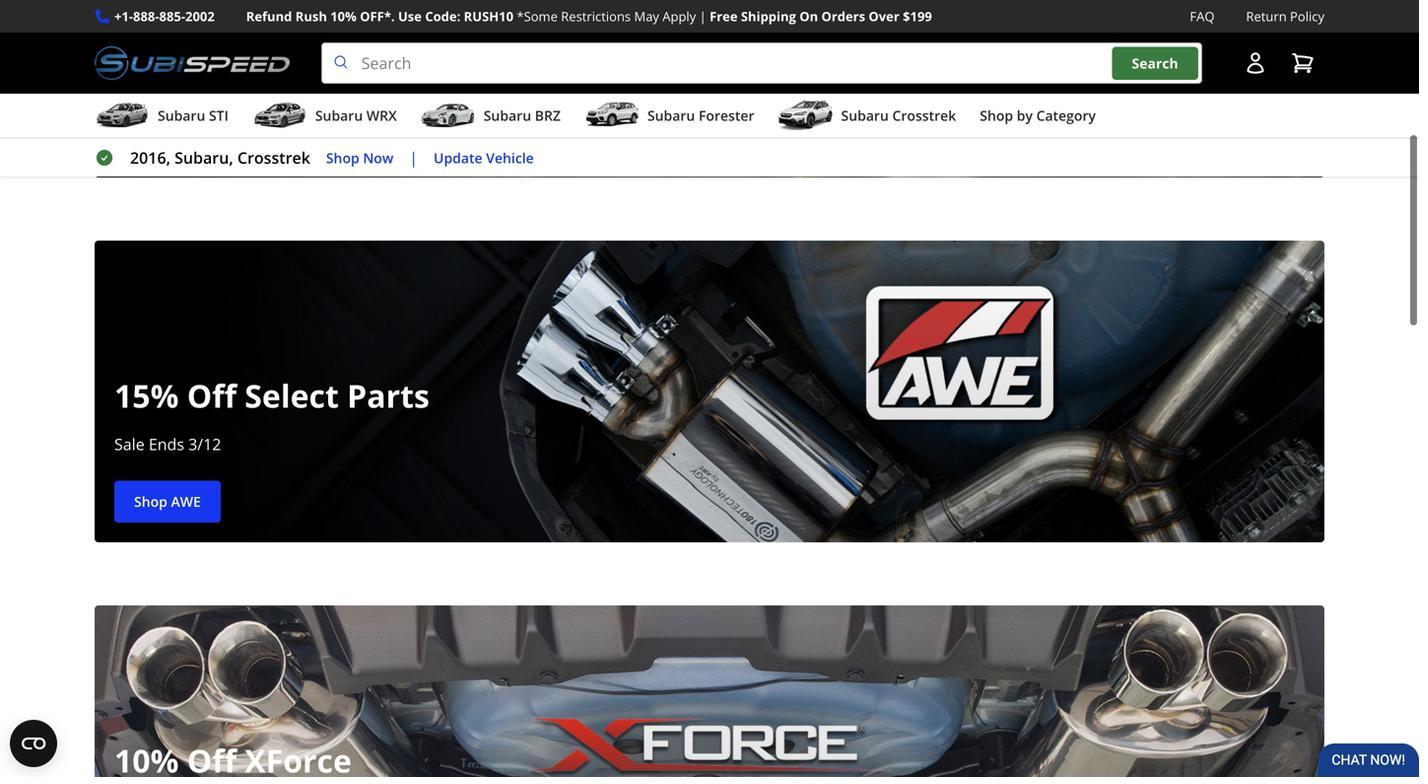 Task type: vqa. For each thing, say whether or not it's contained in the screenshot.
Return at the top
yes



Task type: locate. For each thing, give the bounding box(es) containing it.
rush10 up 'subaru brz' dropdown button
[[423, 51, 545, 94]]

rush
[[296, 7, 327, 25]]

subaru sti
[[158, 106, 229, 125]]

code: inside site wide sale 10% off with code: rush10
[[328, 51, 415, 94]]

may
[[635, 7, 660, 25]]

subaru for subaru brz
[[484, 106, 532, 125]]

search
[[1133, 54, 1179, 72]]

0 vertical spatial sale
[[114, 111, 145, 132]]

0 vertical spatial code:
[[425, 7, 461, 25]]

15%
[[114, 374, 179, 417]]

5 subaru from the left
[[842, 106, 889, 125]]

subaru right a subaru crosstrek thumbnail image
[[842, 106, 889, 125]]

select
[[245, 374, 339, 417]]

sale for sale ends 3/1
[[114, 111, 145, 132]]

subaru left forester at the top of page
[[648, 106, 695, 125]]

refund rush 10% off*. use code: rush10 *some restrictions may apply | free shipping on orders over $199
[[246, 7, 933, 25]]

0 vertical spatial ends
[[149, 111, 184, 132]]

1 vertical spatial shop
[[326, 148, 360, 167]]

subaru inside 'subaru brz' dropdown button
[[484, 106, 532, 125]]

site
[[114, 31, 142, 50]]

subispeed logo image
[[95, 43, 290, 84]]

0 vertical spatial crosstrek
[[893, 106, 957, 125]]

a subaru wrx thumbnail image image
[[252, 101, 308, 130]]

subaru left brz
[[484, 106, 532, 125]]

1 horizontal spatial shop
[[326, 148, 360, 167]]

10%
[[331, 7, 357, 25], [114, 51, 179, 94]]

1 sale from the top
[[114, 111, 145, 132]]

subaru left "sti"
[[158, 106, 205, 125]]

1 ends from the top
[[149, 111, 184, 132]]

refund
[[246, 7, 292, 25]]

1 vertical spatial |
[[409, 147, 418, 168]]

orders
[[822, 7, 866, 25]]

|
[[700, 7, 707, 25], [409, 147, 418, 168]]

0 vertical spatial 10%
[[331, 7, 357, 25]]

2 off from the top
[[187, 374, 237, 417]]

by
[[1017, 106, 1033, 125]]

sale
[[185, 31, 218, 50]]

1 off from the top
[[187, 51, 237, 94]]

off
[[187, 51, 237, 94], [187, 374, 237, 417]]

1 vertical spatial off
[[187, 374, 237, 417]]

$199
[[903, 7, 933, 25]]

shop left by
[[980, 106, 1014, 125]]

0 horizontal spatial crosstrek
[[238, 147, 310, 168]]

code: right use
[[425, 7, 461, 25]]

2 subaru from the left
[[315, 106, 363, 125]]

| right the now
[[409, 147, 418, 168]]

subaru left the wrx
[[315, 106, 363, 125]]

crosstrek inside dropdown button
[[893, 106, 957, 125]]

0 vertical spatial shop
[[980, 106, 1014, 125]]

sale down 15%
[[114, 433, 145, 454]]

0 vertical spatial off
[[187, 51, 237, 94]]

shop left the now
[[326, 148, 360, 167]]

shop now link
[[326, 147, 394, 169]]

subaru for subaru forester
[[648, 106, 695, 125]]

wide
[[146, 31, 182, 50]]

subaru inside subaru sti dropdown button
[[158, 106, 205, 125]]

subaru inside subaru crosstrek dropdown button
[[842, 106, 889, 125]]

1 vertical spatial code:
[[328, 51, 415, 94]]

a subaru sti thumbnail image image
[[95, 101, 150, 130]]

shop left awe
[[134, 492, 167, 511]]

wrx
[[367, 106, 397, 125]]

vehicle
[[486, 148, 534, 167]]

over
[[869, 7, 900, 25]]

3 subaru from the left
[[484, 106, 532, 125]]

subaru brz button
[[421, 98, 561, 137]]

code:
[[425, 7, 461, 25], [328, 51, 415, 94]]

subaru
[[158, 106, 205, 125], [315, 106, 363, 125], [484, 106, 532, 125], [648, 106, 695, 125], [842, 106, 889, 125]]

3/1
[[188, 111, 212, 132]]

1 horizontal spatial code:
[[425, 7, 461, 25]]

0 horizontal spatial 10%
[[114, 51, 179, 94]]

subaru wrx button
[[252, 98, 397, 137]]

faq link
[[1191, 6, 1215, 27]]

shop inside dropdown button
[[980, 106, 1014, 125]]

ends
[[149, 111, 184, 132], [149, 433, 184, 454]]

1 vertical spatial crosstrek
[[238, 147, 310, 168]]

shop inside "link"
[[134, 492, 167, 511]]

+1-888-885-2002 link
[[114, 6, 215, 27]]

2 ends from the top
[[149, 433, 184, 454]]

10% inside site wide sale 10% off with code: rush10
[[114, 51, 179, 94]]

update
[[434, 148, 483, 167]]

10% down 'wide'
[[114, 51, 179, 94]]

restrictions
[[561, 7, 631, 25]]

1 vertical spatial sale
[[114, 433, 145, 454]]

4 subaru from the left
[[648, 106, 695, 125]]

888-
[[133, 7, 159, 25]]

0 horizontal spatial code:
[[328, 51, 415, 94]]

0 horizontal spatial shop
[[134, 492, 167, 511]]

1 vertical spatial 10%
[[114, 51, 179, 94]]

2 vertical spatial shop
[[134, 492, 167, 511]]

code: up the wrx
[[328, 51, 415, 94]]

crosstrek
[[893, 106, 957, 125], [238, 147, 310, 168]]

sale
[[114, 111, 145, 132], [114, 433, 145, 454]]

subaru inside subaru forester dropdown button
[[648, 106, 695, 125]]

rush10
[[464, 7, 514, 25], [423, 51, 545, 94]]

| left free at right top
[[700, 7, 707, 25]]

3/12
[[188, 433, 221, 454]]

0 vertical spatial |
[[700, 7, 707, 25]]

search input field
[[321, 43, 1203, 84]]

2016, subaru, crosstrek
[[130, 147, 310, 168]]

ends left 3/12
[[149, 433, 184, 454]]

2 horizontal spatial shop
[[980, 106, 1014, 125]]

off up 3/12
[[187, 374, 237, 417]]

faq
[[1191, 7, 1215, 25]]

0 horizontal spatial |
[[409, 147, 418, 168]]

1 subaru from the left
[[158, 106, 205, 125]]

1 horizontal spatial crosstrek
[[893, 106, 957, 125]]

shop
[[980, 106, 1014, 125], [326, 148, 360, 167], [134, 492, 167, 511]]

rush10 left *some
[[464, 7, 514, 25]]

brz
[[535, 106, 561, 125]]

update vehicle
[[434, 148, 534, 167]]

10% right rush at the left top of page
[[331, 7, 357, 25]]

+1-888-885-2002
[[114, 7, 215, 25]]

1 vertical spatial ends
[[149, 433, 184, 454]]

2 sale from the top
[[114, 433, 145, 454]]

1 vertical spatial rush10
[[423, 51, 545, 94]]

15% off select parts
[[114, 374, 430, 417]]

use
[[398, 7, 422, 25]]

subaru inside subaru wrx dropdown button
[[315, 106, 363, 125]]

forester
[[699, 106, 755, 125]]

on
[[800, 7, 819, 25]]

ends left 3/1
[[149, 111, 184, 132]]

category
[[1037, 106, 1096, 125]]

sale up 2016,
[[114, 111, 145, 132]]

ends for 3/12
[[149, 433, 184, 454]]

off down 'sale'
[[187, 51, 237, 94]]

search button
[[1113, 47, 1199, 80]]



Task type: describe. For each thing, give the bounding box(es) containing it.
shop by category
[[980, 106, 1096, 125]]

shop for shop now
[[326, 148, 360, 167]]

a subaru forester thumbnail image image
[[585, 101, 640, 130]]

shop for shop by category
[[980, 106, 1014, 125]]

open widget image
[[10, 720, 57, 767]]

now
[[363, 148, 394, 167]]

rush10 inside site wide sale 10% off with code: rush10
[[423, 51, 545, 94]]

button image
[[1244, 51, 1268, 75]]

subaru,
[[175, 147, 233, 168]]

subaru crosstrek button
[[779, 98, 957, 137]]

apply
[[663, 7, 696, 25]]

subaru for subaru wrx
[[315, 106, 363, 125]]

subaru crosstrek
[[842, 106, 957, 125]]

shop by category button
[[980, 98, 1096, 137]]

subaru brz
[[484, 106, 561, 125]]

ends for 3/1
[[149, 111, 184, 132]]

sale ends 3/1
[[114, 111, 212, 132]]

*some
[[517, 7, 558, 25]]

subaru sti button
[[95, 98, 229, 137]]

subaru forester button
[[585, 98, 755, 137]]

885-
[[159, 7, 185, 25]]

2002
[[185, 7, 215, 25]]

off*.
[[360, 7, 395, 25]]

with
[[245, 51, 319, 94]]

subaru for subaru crosstrek
[[842, 106, 889, 125]]

awe
[[171, 492, 201, 511]]

1 horizontal spatial 10%
[[331, 7, 357, 25]]

shop for shop awe
[[134, 492, 167, 511]]

+1-
[[114, 7, 133, 25]]

subaru forester
[[648, 106, 755, 125]]

shipping
[[741, 7, 797, 25]]

sale for sale ends 3/12
[[114, 433, 145, 454]]

return
[[1247, 7, 1287, 25]]

site wide sale 10% off with code: rush10
[[114, 31, 545, 94]]

2016,
[[130, 147, 171, 168]]

shop awe link
[[114, 481, 221, 523]]

0 vertical spatial rush10
[[464, 7, 514, 25]]

return policy link
[[1247, 6, 1325, 27]]

shop awe
[[134, 492, 201, 511]]

sale ends 3/12
[[114, 433, 221, 454]]

shop now
[[326, 148, 394, 167]]

parts
[[347, 374, 430, 417]]

1 horizontal spatial |
[[700, 7, 707, 25]]

a subaru crosstrek thumbnail image image
[[779, 101, 834, 130]]

policy
[[1291, 7, 1325, 25]]

update vehicle button
[[434, 147, 534, 169]]

a subaru brz thumbnail image image
[[421, 101, 476, 130]]

subaru for subaru sti
[[158, 106, 205, 125]]

off inside site wide sale 10% off with code: rush10
[[187, 51, 237, 94]]

sti
[[209, 106, 229, 125]]

subaru wrx
[[315, 106, 397, 125]]

free
[[710, 7, 738, 25]]

return policy
[[1247, 7, 1325, 25]]



